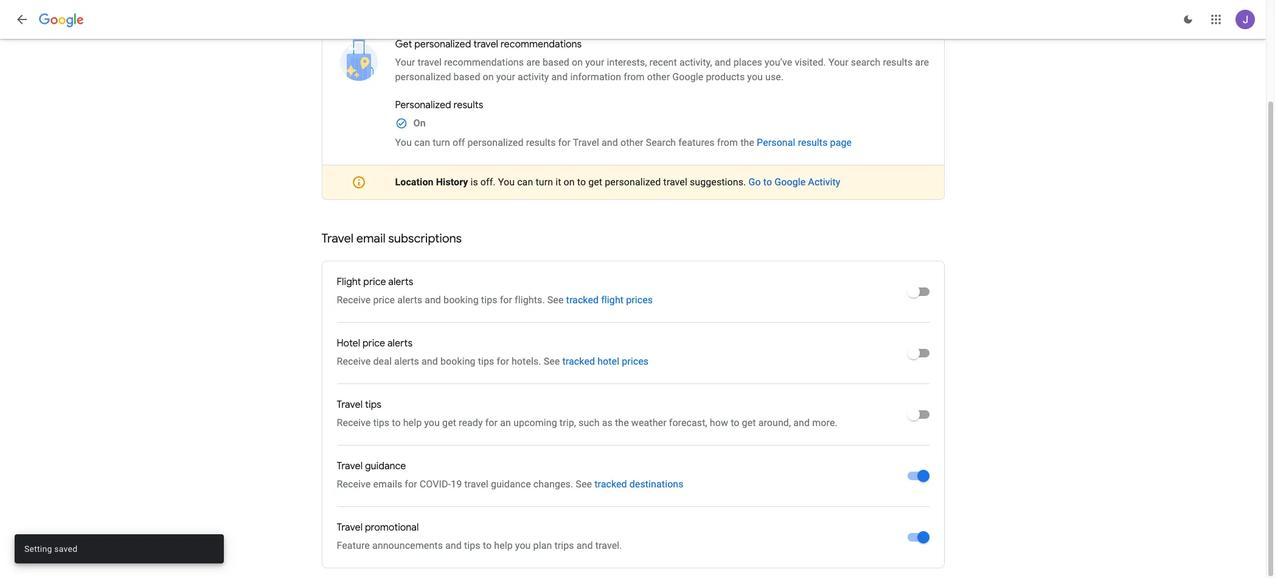 Task type: describe. For each thing, give the bounding box(es) containing it.
tracked destinations link
[[595, 479, 684, 491]]

announcements
[[373, 541, 443, 552]]

such
[[579, 418, 600, 429]]

changes.
[[534, 479, 574, 491]]

google inside get personalized travel recommendations your travel recommendations are based on your interests, recent activity, and places you've visited. your search results are personalized based on your activity and information from other google products you use.
[[673, 71, 704, 83]]

0 vertical spatial the
[[741, 137, 755, 149]]

hotel
[[598, 356, 620, 368]]

products
[[706, 71, 745, 83]]

personalized right get
[[415, 38, 471, 51]]

get
[[395, 38, 412, 51]]

travel tips receive tips to help you get ready for an upcoming trip, such as the weather forecast, how to get around, and more.
[[337, 399, 838, 429]]

you inside travel promotional feature announcements and tips to help you plan trips and travel.
[[516, 541, 531, 552]]

1 your from the left
[[395, 57, 415, 68]]

results inside get personalized travel recommendations your travel recommendations are based on your interests, recent activity, and places you've visited. your search results are personalized based on your activity and information from other google products you use.
[[884, 57, 913, 68]]

for for flight price alerts
[[500, 295, 513, 306]]

price for hotel
[[363, 338, 385, 350]]

and inside flight price alerts receive price alerts and booking tips for flights. see tracked flight prices
[[425, 295, 441, 306]]

recent
[[650, 57, 677, 68]]

receive inside flight price alerts receive price alerts and booking tips for flights. see tracked flight prices
[[337, 295, 371, 306]]

tracked for hotel price alerts
[[563, 356, 595, 368]]

receive inside travel tips receive tips to help you get ready for an upcoming trip, such as the weather forecast, how to get around, and more.
[[337, 418, 371, 429]]

for for travel tips
[[486, 418, 498, 429]]

1 vertical spatial recommendations
[[444, 57, 524, 68]]

more.
[[813, 418, 838, 429]]

activity,
[[680, 57, 713, 68]]

email
[[357, 231, 386, 247]]

2 are from the left
[[916, 57, 930, 68]]

location history is off. you can turn it on to get personalized travel suggestions. go to google activity
[[395, 177, 841, 188]]

hotel
[[337, 338, 361, 350]]

receive inside hotel price alerts receive deal alerts and booking tips for hotels. see tracked hotel prices
[[337, 356, 371, 368]]

results up off
[[454, 99, 484, 111]]

for up it
[[559, 137, 571, 149]]

1 vertical spatial other
[[621, 137, 644, 149]]

travel email subscriptions
[[322, 231, 462, 247]]

you've
[[765, 57, 793, 68]]

get personalized travel recommendations your travel recommendations are based on your interests, recent activity, and places you've visited. your search results are personalized based on your activity and information from other google products you use.
[[395, 38, 930, 83]]

setting saved
[[24, 545, 78, 555]]

trip,
[[560, 418, 576, 429]]

around,
[[759, 418, 792, 429]]

1 vertical spatial from
[[718, 137, 739, 149]]

forecast,
[[669, 418, 708, 429]]

travel for travel promotional feature announcements and tips to help you plan trips and travel.
[[337, 522, 363, 535]]

personalized down you can turn off personalized results for travel and other search features from the personal results page
[[605, 177, 661, 188]]

1 vertical spatial on
[[483, 71, 494, 83]]

an
[[501, 418, 511, 429]]

saved
[[54, 545, 78, 555]]

emails
[[373, 479, 403, 491]]

flight
[[337, 276, 361, 289]]

flight
[[602, 295, 624, 306]]

personalized right off
[[468, 137, 524, 149]]

prices for flight price alerts
[[627, 295, 653, 306]]

for inside travel guidance receive emails for covid-19 travel guidance changes. see tracked destinations
[[405, 479, 417, 491]]

setting
[[24, 545, 52, 555]]

hotels.
[[512, 356, 542, 368]]

off.
[[481, 177, 496, 188]]

1 vertical spatial your
[[497, 71, 516, 83]]

activity
[[518, 71, 549, 83]]

to inside travel promotional feature announcements and tips to help you plan trips and travel.
[[483, 541, 492, 552]]

for for hotel price alerts
[[497, 356, 509, 368]]

travel.
[[596, 541, 622, 552]]

0 horizontal spatial turn
[[433, 137, 450, 149]]

tracked flight prices link
[[567, 295, 653, 306]]

see for flight price alerts
[[548, 295, 564, 306]]

you inside travel tips receive tips to help you get ready for an upcoming trip, such as the weather forecast, how to get around, and more.
[[424, 418, 440, 429]]

see inside travel guidance receive emails for covid-19 travel guidance changes. see tracked destinations
[[576, 479, 592, 491]]

19
[[451, 479, 462, 491]]

history
[[436, 177, 468, 188]]

how
[[710, 418, 729, 429]]

you can turn off personalized results for travel and other search features from the personal results page
[[395, 137, 852, 149]]

ready
[[459, 418, 483, 429]]

tracked inside travel guidance receive emails for covid-19 travel guidance changes. see tracked destinations
[[595, 479, 627, 491]]

as
[[603, 418, 613, 429]]

1 vertical spatial guidance
[[491, 479, 531, 491]]

go
[[749, 177, 761, 188]]

it
[[556, 177, 562, 188]]

other inside get personalized travel recommendations your travel recommendations are based on your interests, recent activity, and places you've visited. your search results are personalized based on your activity and information from other google products you use.
[[648, 71, 670, 83]]

promotional
[[365, 522, 419, 535]]

help inside travel promotional feature announcements and tips to help you plan trips and travel.
[[494, 541, 513, 552]]

plan
[[534, 541, 552, 552]]

covid-
[[420, 479, 451, 491]]

features
[[679, 137, 715, 149]]

0 vertical spatial can
[[415, 137, 430, 149]]



Task type: vqa. For each thing, say whether or not it's contained in the screenshot.


Task type: locate. For each thing, give the bounding box(es) containing it.
visited.
[[795, 57, 827, 68]]

upcoming
[[514, 418, 558, 429]]

prices inside hotel price alerts receive deal alerts and booking tips for hotels. see tracked hotel prices
[[622, 356, 649, 368]]

from down interests,
[[624, 71, 645, 83]]

0 horizontal spatial you
[[424, 418, 440, 429]]

you left ready
[[424, 418, 440, 429]]

page
[[831, 137, 852, 149]]

is
[[471, 177, 478, 188]]

0 vertical spatial prices
[[627, 295, 653, 306]]

suggestions.
[[690, 177, 747, 188]]

price
[[364, 276, 386, 289], [373, 295, 395, 306], [363, 338, 385, 350]]

use.
[[766, 71, 784, 83]]

0 horizontal spatial your
[[395, 57, 415, 68]]

help inside travel tips receive tips to help you get ready for an upcoming trip, such as the weather forecast, how to get around, and more.
[[403, 418, 422, 429]]

on right it
[[564, 177, 575, 188]]

1 horizontal spatial the
[[741, 137, 755, 149]]

other down the recent
[[648, 71, 670, 83]]

the left personal
[[741, 137, 755, 149]]

1 vertical spatial prices
[[622, 356, 649, 368]]

on up information at left
[[572, 57, 583, 68]]

0 vertical spatial guidance
[[365, 461, 406, 473]]

tracked for flight price alerts
[[567, 295, 599, 306]]

0 vertical spatial turn
[[433, 137, 450, 149]]

google left activity
[[775, 177, 806, 188]]

alerts
[[389, 276, 414, 289], [398, 295, 423, 306], [388, 338, 413, 350], [394, 356, 419, 368]]

feature
[[337, 541, 370, 552]]

1 horizontal spatial from
[[718, 137, 739, 149]]

price for flight
[[364, 276, 386, 289]]

see for hotel price alerts
[[544, 356, 560, 368]]

you inside get personalized travel recommendations your travel recommendations are based on your interests, recent activity, and places you've visited. your search results are personalized based on your activity and information from other google products you use.
[[748, 71, 763, 83]]

travel
[[474, 38, 499, 51], [418, 57, 442, 68], [664, 177, 688, 188], [465, 479, 489, 491]]

see inside flight price alerts receive price alerts and booking tips for flights. see tracked flight prices
[[548, 295, 564, 306]]

to
[[578, 177, 586, 188], [764, 177, 773, 188], [392, 418, 401, 429], [731, 418, 740, 429], [483, 541, 492, 552]]

google
[[673, 71, 704, 83], [775, 177, 806, 188]]

tracked inside hotel price alerts receive deal alerts and booking tips for hotels. see tracked hotel prices
[[563, 356, 595, 368]]

on
[[414, 117, 426, 129]]

go back image
[[15, 12, 29, 27]]

based up personalized results
[[454, 71, 481, 83]]

turn
[[433, 137, 450, 149], [536, 177, 553, 188]]

personalized results
[[395, 99, 484, 111]]

tracked inside flight price alerts receive price alerts and booking tips for flights. see tracked flight prices
[[567, 295, 599, 306]]

search
[[646, 137, 677, 149]]

prices right hotel
[[622, 356, 649, 368]]

the inside travel tips receive tips to help you get ready for an upcoming trip, such as the weather forecast, how to get around, and more.
[[615, 418, 629, 429]]

tips
[[481, 295, 498, 306], [478, 356, 495, 368], [365, 399, 382, 412], [373, 418, 390, 429], [464, 541, 481, 552]]

for inside hotel price alerts receive deal alerts and booking tips for hotels. see tracked hotel prices
[[497, 356, 509, 368]]

0 vertical spatial tracked
[[567, 295, 599, 306]]

price inside hotel price alerts receive deal alerts and booking tips for hotels. see tracked hotel prices
[[363, 338, 385, 350]]

0 vertical spatial google
[[673, 71, 704, 83]]

1 vertical spatial turn
[[536, 177, 553, 188]]

0 horizontal spatial your
[[497, 71, 516, 83]]

for left hotels.
[[497, 356, 509, 368]]

you
[[395, 137, 412, 149], [498, 177, 515, 188]]

0 vertical spatial on
[[572, 57, 583, 68]]

see right changes.
[[576, 479, 592, 491]]

2 horizontal spatial you
[[748, 71, 763, 83]]

turn left off
[[433, 137, 450, 149]]

0 vertical spatial booking
[[444, 295, 479, 306]]

other left the search
[[621, 137, 644, 149]]

tracked
[[567, 295, 599, 306], [563, 356, 595, 368], [595, 479, 627, 491]]

tracked hotel prices link
[[563, 356, 649, 368]]

prices
[[627, 295, 653, 306], [622, 356, 649, 368]]

0 vertical spatial your
[[586, 57, 605, 68]]

2 vertical spatial tracked
[[595, 479, 627, 491]]

for left flights.
[[500, 295, 513, 306]]

0 horizontal spatial get
[[443, 418, 457, 429]]

tips inside hotel price alerts receive deal alerts and booking tips for hotels. see tracked hotel prices
[[478, 356, 495, 368]]

destinations
[[630, 479, 684, 491]]

travel guidance receive emails for covid-19 travel guidance changes. see tracked destinations
[[337, 461, 684, 491]]

1 horizontal spatial can
[[518, 177, 534, 188]]

1 horizontal spatial you
[[498, 177, 515, 188]]

help
[[403, 418, 422, 429], [494, 541, 513, 552]]

1 receive from the top
[[337, 295, 371, 306]]

3 receive from the top
[[337, 418, 371, 429]]

get
[[589, 177, 603, 188], [443, 418, 457, 429], [742, 418, 756, 429]]

information
[[571, 71, 622, 83]]

0 vertical spatial recommendations
[[501, 38, 582, 51]]

1 vertical spatial see
[[544, 356, 560, 368]]

hotel price alerts receive deal alerts and booking tips for hotels. see tracked hotel prices
[[337, 338, 649, 368]]

1 horizontal spatial your
[[586, 57, 605, 68]]

personalized up personalized
[[395, 71, 451, 83]]

trips
[[555, 541, 575, 552]]

0 vertical spatial you
[[748, 71, 763, 83]]

1 horizontal spatial get
[[589, 177, 603, 188]]

0 horizontal spatial other
[[621, 137, 644, 149]]

search
[[852, 57, 881, 68]]

your down get
[[395, 57, 415, 68]]

personalized
[[415, 38, 471, 51], [395, 71, 451, 83], [468, 137, 524, 149], [605, 177, 661, 188]]

1 horizontal spatial are
[[916, 57, 930, 68]]

personal results page link
[[757, 137, 852, 149]]

can
[[415, 137, 430, 149], [518, 177, 534, 188]]

location
[[395, 177, 434, 188]]

guidance up the emails
[[365, 461, 406, 473]]

google down the activity,
[[673, 71, 704, 83]]

your up information at left
[[586, 57, 605, 68]]

your
[[586, 57, 605, 68], [497, 71, 516, 83]]

can left it
[[518, 177, 534, 188]]

1 vertical spatial you
[[424, 418, 440, 429]]

weather
[[632, 418, 667, 429]]

1 horizontal spatial based
[[543, 57, 570, 68]]

you right off.
[[498, 177, 515, 188]]

go to google activity link
[[749, 177, 841, 188]]

for
[[559, 137, 571, 149], [500, 295, 513, 306], [497, 356, 509, 368], [486, 418, 498, 429], [405, 479, 417, 491]]

travel promotional feature announcements and tips to help you plan trips and travel.
[[337, 522, 622, 552]]

1 vertical spatial you
[[498, 177, 515, 188]]

the
[[741, 137, 755, 149], [615, 418, 629, 429]]

booking inside hotel price alerts receive deal alerts and booking tips for hotels. see tracked hotel prices
[[441, 356, 476, 368]]

1 vertical spatial can
[[518, 177, 534, 188]]

your left search
[[829, 57, 849, 68]]

0 vertical spatial from
[[624, 71, 645, 83]]

1 are from the left
[[527, 57, 541, 68]]

see right flights.
[[548, 295, 564, 306]]

1 vertical spatial help
[[494, 541, 513, 552]]

for inside travel tips receive tips to help you get ready for an upcoming trip, such as the weather forecast, how to get around, and more.
[[486, 418, 498, 429]]

subscriptions
[[389, 231, 462, 247]]

can down "on"
[[415, 137, 430, 149]]

1 vertical spatial price
[[373, 295, 395, 306]]

receive inside travel guidance receive emails for covid-19 travel guidance changes. see tracked destinations
[[337, 479, 371, 491]]

and inside hotel price alerts receive deal alerts and booking tips for hotels. see tracked hotel prices
[[422, 356, 438, 368]]

1 vertical spatial booking
[[441, 356, 476, 368]]

0 horizontal spatial guidance
[[365, 461, 406, 473]]

1 horizontal spatial guidance
[[491, 479, 531, 491]]

booking for flight price alerts
[[444, 295, 479, 306]]

you
[[748, 71, 763, 83], [424, 418, 440, 429], [516, 541, 531, 552]]

prices inside flight price alerts receive price alerts and booking tips for flights. see tracked flight prices
[[627, 295, 653, 306]]

1 vertical spatial google
[[775, 177, 806, 188]]

based up activity
[[543, 57, 570, 68]]

2 vertical spatial you
[[516, 541, 531, 552]]

4 receive from the top
[[337, 479, 371, 491]]

1 vertical spatial the
[[615, 418, 629, 429]]

1 horizontal spatial your
[[829, 57, 849, 68]]

for right the emails
[[405, 479, 417, 491]]

0 horizontal spatial google
[[673, 71, 704, 83]]

travel inside travel guidance receive emails for covid-19 travel guidance changes. see tracked destinations
[[465, 479, 489, 491]]

travel for travel email subscriptions
[[322, 231, 354, 247]]

0 horizontal spatial the
[[615, 418, 629, 429]]

places
[[734, 57, 763, 68]]

2 vertical spatial price
[[363, 338, 385, 350]]

on
[[572, 57, 583, 68], [483, 71, 494, 83], [564, 177, 575, 188]]

2 your from the left
[[829, 57, 849, 68]]

guidance left changes.
[[491, 479, 531, 491]]

personalized
[[395, 99, 452, 111]]

your left activity
[[497, 71, 516, 83]]

2 horizontal spatial get
[[742, 418, 756, 429]]

for left an
[[486, 418, 498, 429]]

0 horizontal spatial based
[[454, 71, 481, 83]]

travel
[[573, 137, 600, 149], [322, 231, 354, 247], [337, 399, 363, 412], [337, 461, 363, 473], [337, 522, 363, 535]]

1 horizontal spatial you
[[516, 541, 531, 552]]

travel inside travel promotional feature announcements and tips to help you plan trips and travel.
[[337, 522, 363, 535]]

results left page
[[798, 137, 828, 149]]

booking
[[444, 295, 479, 306], [441, 356, 476, 368]]

the right as
[[615, 418, 629, 429]]

2 receive from the top
[[337, 356, 371, 368]]

booking inside flight price alerts receive price alerts and booking tips for flights. see tracked flight prices
[[444, 295, 479, 306]]

are up activity
[[527, 57, 541, 68]]

0 horizontal spatial help
[[403, 418, 422, 429]]

off
[[453, 137, 465, 149]]

tracked left hotel
[[563, 356, 595, 368]]

tips inside flight price alerts receive price alerts and booking tips for flights. see tracked flight prices
[[481, 295, 498, 306]]

0 horizontal spatial are
[[527, 57, 541, 68]]

0 horizontal spatial can
[[415, 137, 430, 149]]

tips inside travel promotional feature announcements and tips to help you plan trips and travel.
[[464, 541, 481, 552]]

travel inside travel tips receive tips to help you get ready for an upcoming trip, such as the weather forecast, how to get around, and more.
[[337, 399, 363, 412]]

travel inside travel guidance receive emails for covid-19 travel guidance changes. see tracked destinations
[[337, 461, 363, 473]]

results up it
[[526, 137, 556, 149]]

are right search
[[916, 57, 930, 68]]

recommendations
[[501, 38, 582, 51], [444, 57, 524, 68]]

help left plan on the left of the page
[[494, 541, 513, 552]]

for inside flight price alerts receive price alerts and booking tips for flights. see tracked flight prices
[[500, 295, 513, 306]]

1 horizontal spatial help
[[494, 541, 513, 552]]

and inside travel tips receive tips to help you get ready for an upcoming trip, such as the weather forecast, how to get around, and more.
[[794, 418, 810, 429]]

help left ready
[[403, 418, 422, 429]]

0 horizontal spatial you
[[395, 137, 412, 149]]

results
[[884, 57, 913, 68], [454, 99, 484, 111], [526, 137, 556, 149], [798, 137, 828, 149]]

get left ready
[[443, 418, 457, 429]]

interests,
[[607, 57, 647, 68]]

travel for travel guidance receive emails for covid-19 travel guidance changes. see tracked destinations
[[337, 461, 363, 473]]

from inside get personalized travel recommendations your travel recommendations are based on your interests, recent activity, and places you've visited. your search results are personalized based on your activity and information from other google products you use.
[[624, 71, 645, 83]]

see inside hotel price alerts receive deal alerts and booking tips for hotels. see tracked hotel prices
[[544, 356, 560, 368]]

0 vertical spatial you
[[395, 137, 412, 149]]

prices right the flight
[[627, 295, 653, 306]]

based
[[543, 57, 570, 68], [454, 71, 481, 83]]

deal
[[373, 356, 392, 368]]

see
[[548, 295, 564, 306], [544, 356, 560, 368], [576, 479, 592, 491]]

from
[[624, 71, 645, 83], [718, 137, 739, 149]]

tracked left destinations
[[595, 479, 627, 491]]

receive
[[337, 295, 371, 306], [337, 356, 371, 368], [337, 418, 371, 429], [337, 479, 371, 491]]

0 vertical spatial price
[[364, 276, 386, 289]]

on left activity
[[483, 71, 494, 83]]

1 horizontal spatial other
[[648, 71, 670, 83]]

1 horizontal spatial google
[[775, 177, 806, 188]]

personal
[[757, 137, 796, 149]]

0 vertical spatial other
[[648, 71, 670, 83]]

you left plan on the left of the page
[[516, 541, 531, 552]]

1 vertical spatial tracked
[[563, 356, 595, 368]]

booking for hotel price alerts
[[441, 356, 476, 368]]

0 vertical spatial based
[[543, 57, 570, 68]]

0 horizontal spatial from
[[624, 71, 645, 83]]

results right search
[[884, 57, 913, 68]]

you down the places
[[748, 71, 763, 83]]

change appearance image
[[1174, 5, 1204, 34]]

prices for hotel price alerts
[[622, 356, 649, 368]]

2 vertical spatial on
[[564, 177, 575, 188]]

2 vertical spatial see
[[576, 479, 592, 491]]

see right hotels.
[[544, 356, 560, 368]]

turn left it
[[536, 177, 553, 188]]

tracked left the flight
[[567, 295, 599, 306]]

travel for travel tips receive tips to help you get ready for an upcoming trip, such as the weather forecast, how to get around, and more.
[[337, 399, 363, 412]]

from right features
[[718, 137, 739, 149]]

1 vertical spatial based
[[454, 71, 481, 83]]

your
[[395, 57, 415, 68], [829, 57, 849, 68]]

get right it
[[589, 177, 603, 188]]

you up location
[[395, 137, 412, 149]]

and
[[715, 57, 732, 68], [552, 71, 568, 83], [602, 137, 618, 149], [425, 295, 441, 306], [422, 356, 438, 368], [794, 418, 810, 429], [446, 541, 462, 552], [577, 541, 593, 552]]

1 horizontal spatial turn
[[536, 177, 553, 188]]

flight price alerts receive price alerts and booking tips for flights. see tracked flight prices
[[337, 276, 653, 306]]

get left the around,
[[742, 418, 756, 429]]

0 vertical spatial see
[[548, 295, 564, 306]]

0 vertical spatial help
[[403, 418, 422, 429]]

activity
[[809, 177, 841, 188]]

flights.
[[515, 295, 545, 306]]

are
[[527, 57, 541, 68], [916, 57, 930, 68]]



